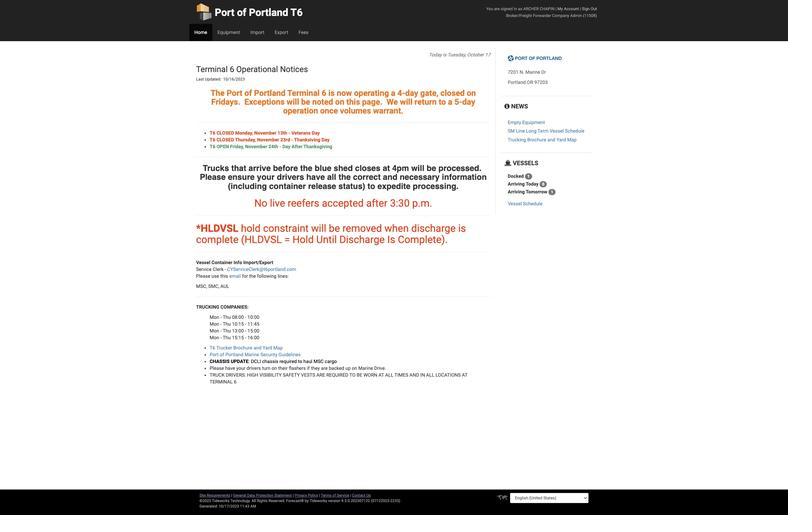 Task type: locate. For each thing, give the bounding box(es) containing it.
of down 'trucker'
[[220, 352, 224, 357]]

are up are
[[321, 365, 328, 371]]

thu
[[223, 314, 231, 320], [223, 321, 231, 327], [223, 328, 231, 333], [223, 335, 231, 340]]

terminal inside the port of portland terminal 6 is now operating a 4-day gate, closed on fridays.  exceptions will be noted on this page.  we will return to a 5-day operation once volumes warrant.
[[287, 88, 320, 98]]

6 inside t6 trucker brochure and yard map port of portland marine security guidelines chassis update : dcli chassis required to haul msc cargo please have your drivers turn on their flashers if they are backed up on marine drive. truck drivers: high visibility safety vests are required to be worn at all times and in all locations at terminal 6
[[234, 379, 237, 384]]

this right once at the top of the page
[[347, 97, 360, 107]]

7201 n. marine dr
[[508, 69, 546, 75]]

2 horizontal spatial is
[[458, 222, 466, 234]]

required
[[280, 359, 297, 364]]

all down drive.
[[385, 372, 394, 378]]

0 horizontal spatial marine
[[245, 352, 259, 357]]

- up 'trucker'
[[220, 335, 222, 340]]

required
[[326, 372, 348, 378]]

yard down the sm line long term vessel schedule link in the right top of the page
[[557, 137, 566, 142]]

1 vertical spatial arriving
[[508, 189, 525, 194]]

t6 up fees
[[291, 6, 303, 18]]

0 vertical spatial 1
[[528, 174, 530, 179]]

1 vertical spatial port
[[227, 88, 243, 98]]

-
[[289, 130, 290, 136], [291, 137, 293, 142], [279, 144, 281, 149], [225, 267, 226, 272], [220, 314, 222, 320], [245, 314, 246, 320], [220, 321, 222, 327], [245, 321, 246, 327], [220, 328, 222, 333], [245, 328, 246, 333], [220, 335, 222, 340], [245, 335, 246, 340]]

schedule inside empty equipment sm line long term vessel schedule trucking brochure and yard map
[[565, 128, 585, 134]]

p.m.
[[412, 197, 432, 209]]

company
[[552, 13, 570, 18]]

1 vertical spatial schedule
[[523, 201, 543, 206]]

0 horizontal spatial to
[[298, 359, 302, 364]]

veterans
[[292, 130, 311, 136]]

will right the we
[[400, 97, 413, 107]]

port down 10/16/2023 on the left top of the page
[[227, 88, 243, 98]]

1 horizontal spatial day
[[312, 130, 320, 136]]

1 horizontal spatial be
[[329, 222, 340, 234]]

line
[[516, 128, 525, 134]]

brochure down 15:15
[[233, 345, 252, 350]]

portland inside the port of portland t6 'link'
[[249, 6, 288, 18]]

- right 13th at left
[[289, 130, 290, 136]]

1 vertical spatial be
[[427, 163, 436, 173]]

service inside 'vessel container info import/export service clerk - cyserviceclerk@t6portland.com please use this email for the following lines:'
[[196, 267, 212, 272]]

t6 left 'trucker'
[[210, 345, 215, 350]]

and down the sm line long term vessel schedule link in the right top of the page
[[548, 137, 556, 142]]

service up use
[[196, 267, 212, 272]]

your right ensure
[[257, 172, 275, 182]]

0 vertical spatial terminal
[[196, 65, 228, 74]]

export
[[275, 30, 288, 35]]

portland up update
[[225, 352, 243, 357]]

0 horizontal spatial at
[[379, 372, 384, 378]]

schedule down tomorrow at right
[[523, 201, 543, 206]]

will right 4pm
[[411, 163, 425, 173]]

1 vertical spatial day
[[322, 137, 330, 142]]

operation
[[283, 106, 318, 116]]

1 right docked
[[528, 174, 530, 179]]

thu left the 13:00
[[223, 328, 231, 333]]

status)
[[339, 181, 365, 191]]

brochure down 'long'
[[527, 137, 547, 142]]

port inside 'link'
[[215, 6, 235, 18]]

thu left 10:15
[[223, 321, 231, 327]]

open
[[217, 144, 229, 149]]

0 horizontal spatial your
[[236, 365, 246, 371]]

is right discharge
[[458, 222, 466, 234]]

1 vertical spatial marine
[[245, 352, 259, 357]]

1 all from the left
[[385, 372, 394, 378]]

thursday,
[[235, 137, 256, 142]]

rights
[[257, 499, 268, 503]]

dr
[[542, 69, 546, 75]]

6 up once at the top of the page
[[322, 88, 327, 98]]

portland
[[249, 6, 288, 18], [508, 80, 526, 85], [254, 88, 286, 98], [225, 352, 243, 357]]

contact
[[352, 493, 366, 498]]

vessel inside empty equipment sm line long term vessel schedule trucking brochure and yard map
[[550, 128, 564, 134]]

1 vertical spatial today
[[526, 181, 539, 187]]

arriving up the vessel schedule
[[508, 189, 525, 194]]

0 horizontal spatial yard
[[263, 345, 272, 350]]

23rd
[[280, 137, 290, 142]]

is inside the port of portland terminal 6 is now operating a 4-day gate, closed on fridays.  exceptions will be noted on this page.  we will return to a 5-day operation once volumes warrant.
[[329, 88, 335, 98]]

1 horizontal spatial schedule
[[565, 128, 585, 134]]

live
[[270, 197, 285, 209]]

have up drivers:
[[225, 365, 235, 371]]

closed
[[217, 130, 234, 136], [217, 137, 234, 142]]

map inside t6 trucker brochure and yard map port of portland marine security guidelines chassis update : dcli chassis required to haul msc cargo please have your drivers turn on their flashers if they are backed up on marine drive. truck drivers: high visibility safety vests are required to be worn at all times and in all locations at terminal 6
[[273, 345, 283, 350]]

1 horizontal spatial at
[[462, 372, 468, 378]]

1 horizontal spatial your
[[257, 172, 275, 182]]

the inside 'vessel container info import/export service clerk - cyserviceclerk@t6portland.com please use this email for the following lines:'
[[249, 273, 256, 279]]

vessel container info import/export service clerk - cyserviceclerk@t6portland.com please use this email for the following lines:
[[196, 260, 296, 279]]

is
[[387, 234, 395, 245]]

today is tuesday, october 17
[[429, 52, 491, 57]]

- left 11:45
[[245, 321, 246, 327]]

2 all from the left
[[426, 372, 435, 378]]

1 horizontal spatial terminal
[[287, 88, 320, 98]]

map down the sm line long term vessel schedule link in the right top of the page
[[567, 137, 577, 142]]

thu up 'trucker'
[[223, 335, 231, 340]]

of up version
[[333, 493, 336, 498]]

we
[[387, 97, 398, 107]]

yard up security
[[263, 345, 272, 350]]

chassis
[[262, 359, 278, 364]]

3 mon from the top
[[210, 328, 219, 333]]

drivers up high
[[247, 365, 261, 371]]

2 vertical spatial november
[[245, 144, 267, 149]]

day up thanksiving
[[312, 130, 320, 136]]

11:43
[[240, 504, 250, 509]]

you are signed in as archer chapin | my account | sign out broker/freight forwarder company admin (11508)
[[487, 6, 597, 18]]

to up after
[[368, 181, 375, 191]]

2 horizontal spatial and
[[548, 137, 556, 142]]

removed
[[343, 222, 382, 234]]

6 inside terminal 6 operational notices last updated:  10/16/2023
[[230, 65, 234, 74]]

4-
[[398, 88, 405, 98]]

on right "noted"
[[335, 97, 345, 107]]

technology.
[[230, 499, 251, 503]]

2 closed from the top
[[217, 137, 234, 142]]

6 inside the port of portland terminal 6 is now operating a 4-day gate, closed on fridays.  exceptions will be noted on this page.  we will return to a 5-day operation once volumes warrant.
[[322, 88, 327, 98]]

2 vertical spatial 6
[[234, 379, 237, 384]]

docked 1 arriving today 0 arriving tomorrow 1
[[508, 173, 553, 194]]

port up equipment popup button
[[215, 6, 235, 18]]

2 vertical spatial marine
[[358, 365, 373, 371]]

to
[[350, 372, 356, 378]]

turn
[[262, 365, 271, 371]]

0 horizontal spatial drivers
[[247, 365, 261, 371]]

constraint
[[263, 222, 309, 234]]

before
[[273, 163, 298, 173]]

t6 left monday,
[[210, 130, 215, 136]]

6 up 10/16/2023 on the left top of the page
[[230, 65, 234, 74]]

- right 24th at the top of the page
[[279, 144, 281, 149]]

and
[[548, 137, 556, 142], [383, 172, 398, 182], [254, 345, 262, 350]]

times
[[395, 372, 409, 378]]

0 vertical spatial schedule
[[565, 128, 585, 134]]

terminal inside terminal 6 operational notices last updated:  10/16/2023
[[196, 65, 228, 74]]

chassis
[[210, 359, 230, 364]]

1 vertical spatial closed
[[217, 137, 234, 142]]

2 vertical spatial be
[[329, 222, 340, 234]]

service up version
[[337, 493, 349, 498]]

2 vertical spatial please
[[210, 365, 224, 371]]

1 horizontal spatial yard
[[557, 137, 566, 142]]

0 vertical spatial drivers
[[277, 172, 304, 182]]

1 vertical spatial service
[[337, 493, 349, 498]]

please left that
[[200, 172, 226, 182]]

be
[[301, 97, 310, 107], [427, 163, 436, 173], [329, 222, 340, 234]]

portland inside the port of portland terminal 6 is now operating a 4-day gate, closed on fridays.  exceptions will be noted on this page.  we will return to a 5-day operation once volumes warrant.
[[254, 88, 286, 98]]

on up visibility
[[272, 365, 277, 371]]

marine up worn
[[358, 365, 373, 371]]

1 vertical spatial terminal
[[287, 88, 320, 98]]

at
[[379, 372, 384, 378], [462, 372, 468, 378]]

to up flashers
[[298, 359, 302, 364]]

vessel inside 'vessel container info import/export service clerk - cyserviceclerk@t6portland.com please use this email for the following lines:'
[[196, 260, 210, 265]]

0 horizontal spatial 1
[[528, 174, 530, 179]]

marine
[[526, 69, 540, 75], [245, 352, 259, 357], [358, 365, 373, 371]]

0 horizontal spatial be
[[301, 97, 310, 107]]

are right you
[[494, 6, 500, 11]]

0 horizontal spatial vessel
[[196, 260, 210, 265]]

notices
[[280, 65, 308, 74]]

at right locations
[[462, 372, 468, 378]]

17
[[485, 52, 491, 57]]

2 mon from the top
[[210, 321, 219, 327]]

blue
[[315, 163, 332, 173]]

- right clerk
[[225, 267, 226, 272]]

today inside docked 1 arriving today 0 arriving tomorrow 1
[[526, 181, 539, 187]]

after
[[366, 197, 388, 209]]

of down 10/16/2023 on the left top of the page
[[245, 88, 252, 98]]

0 vertical spatial yard
[[557, 137, 566, 142]]

1 horizontal spatial all
[[426, 372, 435, 378]]

t6 left "open" on the top left
[[210, 144, 215, 149]]

is left now
[[329, 88, 335, 98]]

1 horizontal spatial have
[[306, 172, 325, 182]]

vessel right term
[[550, 128, 564, 134]]

0 vertical spatial are
[[494, 6, 500, 11]]

| up forecast®
[[293, 493, 294, 498]]

1 vertical spatial please
[[196, 273, 210, 279]]

1 vertical spatial drivers
[[247, 365, 261, 371]]

1 horizontal spatial this
[[347, 97, 360, 107]]

map up security
[[273, 345, 283, 350]]

marine up : in the left bottom of the page
[[245, 352, 259, 357]]

be left "noted"
[[301, 97, 310, 107]]

no live reefers accepted after 3:30 p.m.
[[254, 197, 432, 209]]

0 horizontal spatial terminal
[[196, 65, 228, 74]]

day up thanksgiving
[[322, 137, 330, 142]]

0 horizontal spatial is
[[329, 88, 335, 98]]

t6 closed monday, november 13th - veterans day t6 closed thursday, november 23rd - thanksiving day t6 open friday, november 24th - day after thanksgiving
[[210, 130, 332, 149]]

portland inside t6 trucker brochure and yard map port of portland marine security guidelines chassis update : dcli chassis required to haul msc cargo please have your drivers turn on their flashers if they are backed up on marine drive. truck drivers: high visibility safety vests are required to be worn at all times and in all locations at terminal 6
[[225, 352, 243, 357]]

a left 5-
[[448, 97, 453, 107]]

and inside empty equipment sm line long term vessel schedule trucking brochure and yard map
[[548, 137, 556, 142]]

today up tomorrow at right
[[526, 181, 539, 187]]

1 horizontal spatial service
[[337, 493, 349, 498]]

0 vertical spatial day
[[312, 130, 320, 136]]

vessel for vessel container info import/export service clerk - cyserviceclerk@t6portland.com please use this email for the following lines:
[[196, 260, 210, 265]]

drivers
[[277, 172, 304, 182], [247, 365, 261, 371]]

1 vertical spatial to
[[368, 181, 375, 191]]

0 horizontal spatial have
[[225, 365, 235, 371]]

this right use
[[220, 273, 228, 279]]

day down the 23rd
[[283, 144, 291, 149]]

my account link
[[558, 6, 579, 11]]

1 horizontal spatial is
[[443, 52, 447, 57]]

1 horizontal spatial brochure
[[527, 137, 547, 142]]

0 vertical spatial arriving
[[508, 181, 525, 187]]

0 horizontal spatial map
[[273, 345, 283, 350]]

1 vertical spatial equipment
[[523, 120, 545, 125]]

are inside t6 trucker brochure and yard map port of portland marine security guidelines chassis update : dcli chassis required to haul msc cargo please have your drivers turn on their flashers if they are backed up on marine drive. truck drivers: high visibility safety vests are required to be worn at all times and in all locations at terminal 6
[[321, 365, 328, 371]]

2 vertical spatial is
[[458, 222, 466, 234]]

port up chassis
[[210, 352, 219, 357]]

2 vertical spatial vessel
[[196, 260, 210, 265]]

return
[[415, 97, 437, 107]]

the left blue
[[300, 163, 313, 173]]

your
[[257, 172, 275, 182], [236, 365, 246, 371]]

have left "all"
[[306, 172, 325, 182]]

trucking brochure and yard map link
[[508, 137, 577, 142]]

be up 'processing.'
[[427, 163, 436, 173]]

please up msc,
[[196, 273, 210, 279]]

2 horizontal spatial vessel
[[550, 128, 564, 134]]

november
[[254, 130, 276, 136], [257, 137, 279, 142], [245, 144, 267, 149]]

4pm
[[392, 163, 409, 173]]

schedule right term
[[565, 128, 585, 134]]

thu down trucking companies:
[[223, 314, 231, 320]]

0 vertical spatial vessel
[[550, 128, 564, 134]]

vessel down docked 1 arriving today 0 arriving tomorrow 1
[[508, 201, 522, 206]]

1 horizontal spatial and
[[383, 172, 398, 182]]

to
[[439, 97, 446, 107], [368, 181, 375, 191], [298, 359, 302, 364]]

your down update
[[236, 365, 246, 371]]

update
[[231, 359, 249, 364]]

0 vertical spatial today
[[429, 52, 442, 57]]

0 vertical spatial closed
[[217, 130, 234, 136]]

fees
[[299, 30, 309, 35]]

0 horizontal spatial this
[[220, 273, 228, 279]]

drivers inside t6 trucker brochure and yard map port of portland marine security guidelines chassis update : dcli chassis required to haul msc cargo please have your drivers turn on their flashers if they are backed up on marine drive. truck drivers: high visibility safety vests are required to be worn at all times and in all locations at terminal 6
[[247, 365, 261, 371]]

1 vertical spatial 6
[[322, 88, 327, 98]]

1 horizontal spatial vessel
[[508, 201, 522, 206]]

am
[[250, 504, 256, 509]]

policy
[[308, 493, 318, 498]]

forwarder
[[533, 13, 551, 18]]

map
[[567, 137, 577, 142], [273, 345, 283, 350]]

portland down terminal 6 operational notices last updated:  10/16/2023
[[254, 88, 286, 98]]

marine up or
[[526, 69, 540, 75]]

the right for
[[249, 273, 256, 279]]

4 thu from the top
[[223, 335, 231, 340]]

11:45
[[248, 321, 259, 327]]

1 horizontal spatial equipment
[[523, 120, 545, 125]]

forecast®
[[286, 499, 304, 503]]

2 vertical spatial day
[[283, 144, 291, 149]]

exceptions
[[245, 97, 285, 107]]

terminal up last
[[196, 65, 228, 74]]

0 vertical spatial to
[[439, 97, 446, 107]]

0 vertical spatial your
[[257, 172, 275, 182]]

1 vertical spatial vessel
[[508, 201, 522, 206]]

6 down drivers:
[[234, 379, 237, 384]]

1 vertical spatial map
[[273, 345, 283, 350]]

to right "gate,"
[[439, 97, 446, 107]]

2 horizontal spatial day
[[322, 137, 330, 142]]

1 thu from the top
[[223, 314, 231, 320]]

10/17/2023
[[219, 504, 239, 509]]

2 vertical spatial to
[[298, 359, 302, 364]]

- down trucking companies:
[[220, 314, 222, 320]]

the right "all"
[[339, 172, 351, 182]]

1 vertical spatial yard
[[263, 345, 272, 350]]

port of portland marine security guidelines link
[[210, 352, 301, 357]]

1 right tomorrow at right
[[551, 190, 553, 194]]

0 vertical spatial this
[[347, 97, 360, 107]]

to inside t6 trucker brochure and yard map port of portland marine security guidelines chassis update : dcli chassis required to haul msc cargo please have your drivers turn on their flashers if they are backed up on marine drive. truck drivers: high visibility safety vests are required to be worn at all times and in all locations at terminal 6
[[298, 359, 302, 364]]

trucking companies:
[[196, 304, 249, 310]]

equipment right home dropdown button
[[217, 30, 240, 35]]

0 horizontal spatial the
[[249, 273, 256, 279]]

0 horizontal spatial and
[[254, 345, 262, 350]]

1 vertical spatial 1
[[551, 190, 553, 194]]

terms of service link
[[321, 493, 349, 498]]

0 horizontal spatial a
[[391, 88, 396, 98]]

1 vertical spatial is
[[329, 88, 335, 98]]

sm line long term vessel schedule link
[[508, 128, 585, 134]]

0 vertical spatial have
[[306, 172, 325, 182]]

last
[[196, 77, 204, 82]]

and up port of portland marine security guidelines link
[[254, 345, 262, 350]]

1 horizontal spatial to
[[368, 181, 375, 191]]

closed
[[441, 88, 465, 98]]

1 horizontal spatial marine
[[358, 365, 373, 371]]

drivers up live
[[277, 172, 304, 182]]

5-
[[455, 97, 462, 107]]

0 vertical spatial equipment
[[217, 30, 240, 35]]

a
[[391, 88, 396, 98], [448, 97, 453, 107]]

1 horizontal spatial map
[[567, 137, 577, 142]]

will inside trucks that arrive before the blue shed closes at 4pm will be processed. please ensure your drivers have all the correct and necessary information (including container release status) to expedite processing.
[[411, 163, 425, 173]]

vests
[[301, 372, 315, 378]]

be down accepted
[[329, 222, 340, 234]]

port inside t6 trucker brochure and yard map port of portland marine security guidelines chassis update : dcli chassis required to haul msc cargo please have your drivers turn on their flashers if they are backed up on marine drive. truck drivers: high visibility safety vests are required to be worn at all times and in all locations at terminal 6
[[210, 352, 219, 357]]

| left general
[[231, 493, 232, 498]]

2 horizontal spatial be
[[427, 163, 436, 173]]

0 vertical spatial 6
[[230, 65, 234, 74]]

terminal
[[196, 65, 228, 74], [287, 88, 320, 98]]

port
[[215, 6, 235, 18], [227, 88, 243, 98], [210, 352, 219, 357]]

1 vertical spatial and
[[383, 172, 398, 182]]

3:30
[[390, 197, 410, 209]]

1 vertical spatial this
[[220, 273, 228, 279]]

0 horizontal spatial all
[[385, 372, 394, 378]]

please inside 'vessel container info import/export service clerk - cyserviceclerk@t6portland.com please use this email for the following lines:'
[[196, 273, 210, 279]]

2 horizontal spatial marine
[[526, 69, 540, 75]]

general
[[233, 493, 246, 498]]

all right in
[[426, 372, 435, 378]]

portland up import dropdown button
[[249, 6, 288, 18]]

will down reefers
[[311, 222, 326, 234]]

1 horizontal spatial today
[[526, 181, 539, 187]]



Task type: describe. For each thing, give the bounding box(es) containing it.
info circle image
[[505, 103, 510, 110]]

vessel for vessel schedule
[[508, 201, 522, 206]]

this inside 'vessel container info import/export service clerk - cyserviceclerk@t6portland.com please use this email for the following lines:'
[[220, 273, 228, 279]]

to inside trucks that arrive before the blue shed closes at 4pm will be processed. please ensure your drivers have all the correct and necessary information (including container release status) to expedite processing.
[[368, 181, 375, 191]]

as
[[518, 6, 523, 11]]

1 closed from the top
[[217, 130, 234, 136]]

is inside hold constraint will be removed when discharge is complete (hldvsl = hold until discharge is complete).
[[458, 222, 466, 234]]

0 horizontal spatial day
[[283, 144, 291, 149]]

equipment inside popup button
[[217, 30, 240, 35]]

up
[[345, 365, 351, 371]]

complete).
[[398, 234, 448, 245]]

t6 inside the port of portland t6 'link'
[[291, 6, 303, 18]]

2 horizontal spatial the
[[339, 172, 351, 182]]

high
[[247, 372, 258, 378]]

08:00
[[232, 314, 244, 320]]

1 horizontal spatial 1
[[551, 190, 553, 194]]

yard inside t6 trucker brochure and yard map port of portland marine security guidelines chassis update : dcli chassis required to haul msc cargo please have your drivers turn on their flashers if they are backed up on marine drive. truck drivers: high visibility safety vests are required to be worn at all times and in all locations at terminal 6
[[263, 345, 272, 350]]

sign
[[582, 6, 590, 11]]

at
[[383, 163, 390, 173]]

necessary
[[400, 172, 440, 182]]

after
[[292, 144, 303, 149]]

24th
[[269, 144, 278, 149]]

- inside 'vessel container info import/export service clerk - cyserviceclerk@t6portland.com please use this email for the following lines:'
[[225, 267, 226, 272]]

empty equipment sm line long term vessel schedule trucking brochure and yard map
[[508, 120, 585, 142]]

port inside the port of portland terminal 6 is now operating a 4-day gate, closed on fridays.  exceptions will be noted on this page.  we will return to a 5-day operation once volumes warrant.
[[227, 88, 243, 98]]

1 vertical spatial november
[[257, 137, 279, 142]]

brochure inside t6 trucker brochure and yard map port of portland marine security guidelines chassis update : dcli chassis required to haul msc cargo please have your drivers turn on their flashers if they are backed up on marine drive. truck drivers: high visibility safety vests are required to be worn at all times and in all locations at terminal 6
[[233, 345, 252, 350]]

portland or 97203
[[508, 80, 548, 85]]

2 thu from the top
[[223, 321, 231, 327]]

terminal
[[210, 379, 233, 384]]

discharge
[[411, 222, 456, 234]]

| up tideworks
[[319, 493, 320, 498]]

- left 10:15
[[220, 321, 222, 327]]

ship image
[[505, 160, 512, 166]]

your inside trucks that arrive before the blue shed closes at 4pm will be processed. please ensure your drivers have all the correct and necessary information (including container release status) to expedite processing.
[[257, 172, 275, 182]]

statement
[[274, 493, 292, 498]]

export button
[[270, 24, 294, 41]]

please inside t6 trucker brochure and yard map port of portland marine security guidelines chassis update : dcli chassis required to haul msc cargo please have your drivers turn on their flashers if they are backed up on marine drive. truck drivers: high visibility safety vests are required to be worn at all times and in all locations at terminal 6
[[210, 365, 224, 371]]

noted
[[312, 97, 333, 107]]

operating
[[354, 88, 389, 98]]

sm
[[508, 128, 515, 134]]

in
[[420, 372, 425, 378]]

container
[[269, 181, 306, 191]]

t6 inside t6 trucker brochure and yard map port of portland marine security guidelines chassis update : dcli chassis required to haul msc cargo please have your drivers turn on their flashers if they are backed up on marine drive. truck drivers: high visibility safety vests are required to be worn at all times and in all locations at terminal 6
[[210, 345, 215, 350]]

this inside the port of portland terminal 6 is now operating a 4-day gate, closed on fridays.  exceptions will be noted on this page.  we will return to a 5-day operation once volumes warrant.
[[347, 97, 360, 107]]

trucking
[[508, 137, 526, 142]]

- right the 23rd
[[291, 137, 293, 142]]

contact us link
[[352, 493, 371, 498]]

drivers inside trucks that arrive before the blue shed closes at 4pm will be processed. please ensure your drivers have all the correct and necessary information (including container release status) to expedite processing.
[[277, 172, 304, 182]]

:
[[249, 359, 250, 364]]

on right up
[[352, 365, 357, 371]]

- left 16:00
[[245, 335, 246, 340]]

0 vertical spatial november
[[254, 130, 276, 136]]

hold constraint will be removed when discharge is complete (hldvsl = hold until discharge is complete).
[[196, 222, 466, 245]]

closes
[[355, 163, 381, 173]]

1 at from the left
[[379, 372, 384, 378]]

msc,
[[196, 284, 207, 289]]

t6 trucker brochure and yard map port of portland marine security guidelines chassis update : dcli chassis required to haul msc cargo please have your drivers turn on their flashers if they are backed up on marine drive. truck drivers: high visibility safety vests are required to be worn at all times and in all locations at terminal 6
[[210, 345, 468, 384]]

1 mon from the top
[[210, 314, 219, 320]]

signed
[[501, 6, 513, 11]]

for
[[242, 273, 248, 279]]

accepted
[[322, 197, 364, 209]]

and inside trucks that arrive before the blue shed closes at 4pm will be processed. please ensure your drivers have all the correct and necessary information (including container release status) to expedite processing.
[[383, 172, 398, 182]]

to inside the port of portland terminal 6 is now operating a 4-day gate, closed on fridays.  exceptions will be noted on this page.  we will return to a 5-day operation once volumes warrant.
[[439, 97, 446, 107]]

equipment inside empty equipment sm line long term vessel schedule trucking brochure and yard map
[[523, 120, 545, 125]]

terminal 6 operational notices last updated:  10/16/2023
[[196, 65, 310, 82]]

| up 9.5.0.202307122
[[350, 493, 351, 498]]

out
[[591, 6, 597, 11]]

t6 up trucks
[[210, 137, 215, 142]]

thanksiving
[[294, 137, 320, 142]]

visibility
[[260, 372, 282, 378]]

lines:
[[278, 273, 289, 279]]

15:00
[[248, 328, 259, 333]]

home
[[194, 30, 207, 35]]

your inside t6 trucker brochure and yard map port of portland marine security guidelines chassis update : dcli chassis required to haul msc cargo please have your drivers turn on their flashers if they are backed up on marine drive. truck drivers: high visibility safety vests are required to be worn at all times and in all locations at terminal 6
[[236, 365, 246, 371]]

privacy
[[295, 493, 307, 498]]

by
[[305, 499, 309, 503]]

import button
[[245, 24, 270, 41]]

or
[[527, 80, 533, 85]]

all
[[327, 172, 336, 182]]

msc, smc, aul
[[196, 284, 229, 289]]

1 horizontal spatial the
[[300, 163, 313, 173]]

service inside site requirements | general data protection statement | privacy policy | terms of service | contact us ©2023 tideworks technology. all rights reserved. forecast® by tideworks version 9.5.0.202307122 (07122023-2235) generated: 10/17/2023 11:43 am
[[337, 493, 349, 498]]

brochure inside empty equipment sm line long term vessel schedule trucking brochure and yard map
[[527, 137, 547, 142]]

port of portland t6
[[215, 6, 303, 18]]

tuesday,
[[448, 52, 466, 57]]

1 arriving from the top
[[508, 181, 525, 187]]

trucker
[[216, 345, 232, 350]]

0 horizontal spatial today
[[429, 52, 442, 57]]

please inside trucks that arrive before the blue shed closes at 4pm will be processed. please ensure your drivers have all the correct and necessary information (including container release status) to expedite processing.
[[200, 172, 226, 182]]

9.5.0.202307122
[[342, 499, 370, 503]]

correct
[[353, 172, 381, 182]]

shed
[[334, 163, 353, 173]]

drive.
[[374, 365, 386, 371]]

dcli
[[251, 359, 261, 364]]

us
[[366, 493, 371, 498]]

of inside 'link'
[[237, 6, 247, 18]]

backed
[[329, 365, 344, 371]]

of inside the port of portland terminal 6 is now operating a 4-day gate, closed on fridays.  exceptions will be noted on this page.  we will return to a 5-day operation once volumes warrant.
[[245, 88, 252, 98]]

| left sign
[[580, 6, 581, 11]]

3 thu from the top
[[223, 328, 231, 333]]

use
[[212, 273, 219, 279]]

be inside hold constraint will be removed when discharge is complete (hldvsl = hold until discharge is complete).
[[329, 222, 340, 234]]

t6 trucker brochure and yard map link
[[210, 345, 283, 350]]

all
[[252, 499, 256, 503]]

will right exceptions
[[287, 97, 299, 107]]

cyserviceclerk@t6portland.com link
[[227, 267, 296, 272]]

1 horizontal spatial day
[[462, 97, 475, 107]]

processed.
[[439, 163, 482, 173]]

the port of portland terminal 6 is now operating a 4-day gate, closed on fridays.  exceptions will be noted on this page.  we will return to a 5-day operation once volumes warrant.
[[211, 88, 476, 116]]

(hldvsl
[[241, 234, 282, 245]]

and
[[410, 372, 419, 378]]

are inside you are signed in as archer chapin | my account | sign out broker/freight forwarder company admin (11508)
[[494, 6, 500, 11]]

be inside the port of portland terminal 6 is now operating a 4-day gate, closed on fridays.  exceptions will be noted on this page.  we will return to a 5-day operation once volumes warrant.
[[301, 97, 310, 107]]

hold
[[241, 222, 261, 234]]

arrive
[[249, 163, 271, 173]]

0 vertical spatial is
[[443, 52, 447, 57]]

2 arriving from the top
[[508, 189, 525, 194]]

protection
[[256, 493, 273, 498]]

flashers
[[289, 365, 306, 371]]

if
[[307, 365, 310, 371]]

0 vertical spatial marine
[[526, 69, 540, 75]]

data
[[247, 493, 255, 498]]

email
[[229, 273, 241, 279]]

- left 15:00
[[245, 328, 246, 333]]

the
[[211, 88, 225, 98]]

be inside trucks that arrive before the blue shed closes at 4pm will be processed. please ensure your drivers have all the correct and necessary information (including container release status) to expedite processing.
[[427, 163, 436, 173]]

(07122023-
[[371, 499, 391, 503]]

0 horizontal spatial schedule
[[523, 201, 543, 206]]

site
[[200, 493, 206, 498]]

of inside site requirements | general data protection statement | privacy policy | terms of service | contact us ©2023 tideworks technology. all rights reserved. forecast® by tideworks version 9.5.0.202307122 (07122023-2235) generated: 10/17/2023 11:43 am
[[333, 493, 336, 498]]

security
[[260, 352, 278, 357]]

will inside hold constraint will be removed when discharge is complete (hldvsl = hold until discharge is complete).
[[311, 222, 326, 234]]

- left 10:00
[[245, 314, 246, 320]]

yard inside empty equipment sm line long term vessel schedule trucking brochure and yard map
[[557, 137, 566, 142]]

port of portland t6 image
[[508, 55, 562, 62]]

sign out link
[[582, 6, 597, 11]]

on right 5-
[[467, 88, 476, 98]]

thanksgiving
[[304, 144, 332, 149]]

site requirements link
[[200, 493, 230, 498]]

map inside empty equipment sm line long term vessel schedule trucking brochure and yard map
[[567, 137, 577, 142]]

have inside t6 trucker brochure and yard map port of portland marine security guidelines chassis update : dcli chassis required to haul msc cargo please have your drivers turn on their flashers if they are backed up on marine drive. truck drivers: high visibility safety vests are required to be worn at all times and in all locations at terminal 6
[[225, 365, 235, 371]]

and inside t6 trucker brochure and yard map port of portland marine security guidelines chassis update : dcli chassis required to haul msc cargo please have your drivers turn on their flashers if they are backed up on marine drive. truck drivers: high visibility safety vests are required to be worn at all times and in all locations at terminal 6
[[254, 345, 262, 350]]

hold
[[293, 234, 314, 245]]

| left my
[[556, 6, 557, 11]]

terms
[[321, 493, 332, 498]]

their
[[278, 365, 288, 371]]

©2023 tideworks
[[200, 499, 230, 503]]

of inside t6 trucker brochure and yard map port of portland marine security guidelines chassis update : dcli chassis required to haul msc cargo please have your drivers turn on their flashers if they are backed up on marine drive. truck drivers: high visibility safety vests are required to be worn at all times and in all locations at terminal 6
[[220, 352, 224, 357]]

operational
[[236, 65, 278, 74]]

13th
[[278, 130, 287, 136]]

companies:
[[221, 304, 249, 310]]

1 horizontal spatial a
[[448, 97, 453, 107]]

have inside trucks that arrive before the blue shed closes at 4pm will be processed. please ensure your drivers have all the correct and necessary information (including container release status) to expedite processing.
[[306, 172, 325, 182]]

4 mon from the top
[[210, 335, 219, 340]]

mon - thu 08:00 - 10:00 mon - thu 10:15 - 11:45 mon - thu 13:00 - 15:00 mon - thu 15:15 - 16:00
[[210, 314, 259, 340]]

friday,
[[230, 144, 244, 149]]

- left the 13:00
[[220, 328, 222, 333]]

equipment button
[[212, 24, 245, 41]]

0 horizontal spatial day
[[405, 88, 418, 98]]

2 at from the left
[[462, 372, 468, 378]]

portland down 7201
[[508, 80, 526, 85]]

until
[[316, 234, 337, 245]]



Task type: vqa. For each thing, say whether or not it's contained in the screenshot.
account
yes



